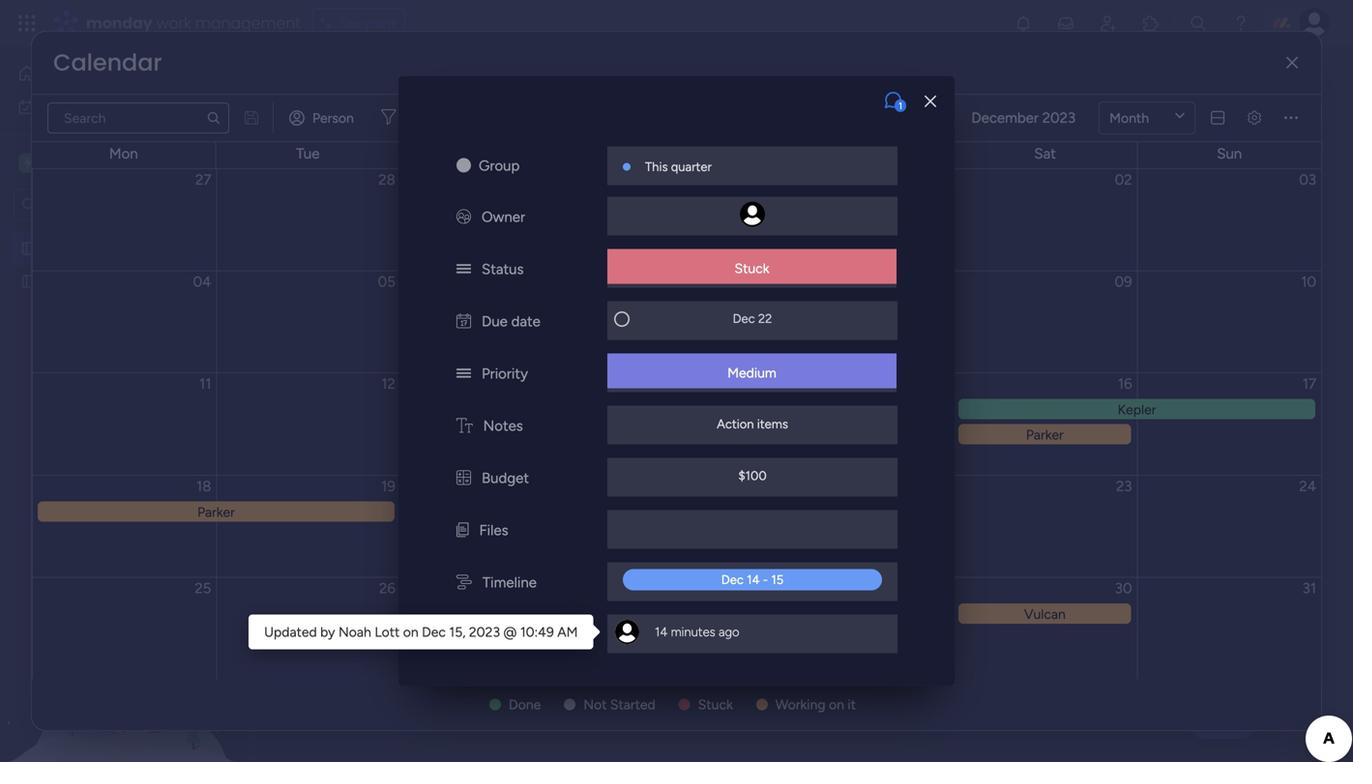Task type: describe. For each thing, give the bounding box(es) containing it.
Calendar field
[[48, 46, 167, 79]]

manage any type of project. assign owners, set timelines and keep track of where your project stands.
[[296, 104, 914, 120]]

calendar for calendar field
[[53, 46, 162, 79]]

updated by noah lott on dec 15, 2023 @ 10:49 am
[[264, 624, 578, 641]]

invite members image
[[1099, 14, 1119, 33]]

apps image
[[1142, 14, 1161, 33]]

started
[[610, 697, 656, 713]]

dec 22
[[733, 311, 773, 326]]

autopilot image
[[1184, 134, 1200, 158]]

track
[[702, 104, 733, 120]]

$100
[[739, 468, 767, 484]]

search image
[[206, 110, 222, 126]]

action
[[717, 416, 754, 432]]

monday work management
[[86, 12, 301, 34]]

1 workspace image from the left
[[18, 152, 38, 174]]

status
[[482, 261, 524, 278]]

lottie animation element
[[0, 567, 247, 762]]

mon
[[109, 145, 138, 163]]

v2 multiple person column image
[[457, 208, 471, 226]]

see for see more
[[882, 103, 906, 120]]

see plans
[[338, 15, 397, 31]]

help image
[[1232, 14, 1251, 33]]

date
[[511, 313, 541, 330]]

1
[[899, 100, 903, 112]]

@
[[504, 624, 517, 641]]

public board image
[[20, 239, 39, 258]]

see more link
[[881, 102, 942, 121]]

notifications image
[[1014, 14, 1033, 33]]

project
[[824, 104, 868, 120]]

automate
[[1208, 139, 1269, 155]]

december
[[972, 109, 1039, 127]]

show board description image
[[470, 72, 493, 91]]

22
[[758, 311, 773, 326]]

table
[[356, 139, 387, 155]]

select product image
[[17, 14, 37, 33]]

1 vertical spatial dec
[[422, 624, 446, 641]]

v2 settings line image
[[1248, 111, 1262, 125]]

see more
[[882, 103, 940, 120]]

thu
[[665, 145, 689, 163]]

budget
[[482, 470, 529, 487]]

any
[[348, 104, 369, 120]]

All Spacecraft field
[[289, 65, 461, 97]]

and
[[644, 104, 666, 120]]

timeline
[[483, 574, 537, 592]]

calendar for the calendar button
[[481, 139, 535, 155]]

last updated
[[481, 626, 567, 644]]

items
[[757, 416, 788, 432]]

it
[[848, 697, 856, 713]]

tue
[[296, 145, 320, 163]]

last
[[481, 626, 508, 644]]

dapulse x slim image
[[1287, 56, 1299, 70]]

management
[[195, 12, 301, 34]]

filter button
[[731, 183, 822, 214]]

due
[[482, 313, 508, 330]]

noah
[[339, 624, 371, 641]]

owners,
[[513, 104, 561, 120]]

v2 pulse updated log image
[[457, 626, 471, 644]]

integrate
[[1014, 139, 1070, 155]]

dapulse text column image
[[457, 417, 473, 435]]

list arrow image
[[907, 112, 913, 124]]

assign
[[470, 104, 510, 120]]

my
[[43, 99, 61, 115]]

new project
[[301, 190, 376, 207]]

set
[[564, 104, 583, 120]]

close image
[[925, 94, 937, 108]]

am
[[558, 624, 578, 641]]

Search field
[[572, 185, 630, 212]]

my work button
[[12, 91, 208, 122]]

inbox image
[[1057, 14, 1076, 33]]

month
[[1110, 110, 1150, 126]]

by
[[320, 624, 335, 641]]

plans
[[365, 15, 397, 31]]

1 vertical spatial on
[[829, 697, 845, 713]]

this
[[645, 159, 668, 174]]

0 vertical spatial dec
[[733, 311, 755, 326]]

project
[[333, 190, 376, 207]]

v2 sun image
[[457, 157, 471, 174]]

due date
[[482, 313, 541, 330]]

home
[[45, 65, 81, 82]]

monday
[[86, 12, 152, 34]]

sun
[[1217, 145, 1243, 163]]

1 horizontal spatial person button
[[641, 183, 725, 214]]

filter
[[762, 190, 792, 207]]

2 of from the left
[[736, 104, 749, 120]]

1 horizontal spatial person
[[672, 190, 713, 207]]

v2 file column image
[[457, 522, 469, 539]]

noah lott image
[[1300, 8, 1330, 39]]

my work
[[43, 99, 94, 115]]

lott
[[375, 624, 400, 641]]

minutes
[[671, 624, 716, 640]]

1 vertical spatial 2023
[[469, 624, 500, 641]]

type
[[372, 104, 400, 120]]

updated
[[264, 624, 317, 641]]



Task type: vqa. For each thing, say whether or not it's contained in the screenshot.
See to the bottom
yes



Task type: locate. For each thing, give the bounding box(es) containing it.
not
[[584, 697, 607, 713]]

person button up the main
[[282, 103, 366, 134]]

dapulse date column image
[[457, 313, 471, 330]]

dec left '15,'
[[422, 624, 446, 641]]

of right track
[[736, 104, 749, 120]]

see for see plans
[[338, 15, 362, 31]]

main
[[45, 154, 85, 172]]

lottie animation image
[[0, 567, 247, 762]]

1 vertical spatial person button
[[641, 183, 725, 214]]

person
[[313, 110, 354, 126], [672, 190, 713, 207]]

manage
[[296, 104, 344, 120]]

work right my
[[64, 99, 94, 115]]

0 vertical spatial stuck
[[735, 260, 770, 277]]

0 vertical spatial on
[[403, 624, 419, 641]]

work for monday
[[156, 12, 191, 34]]

stuck
[[735, 260, 770, 277], [698, 697, 733, 713]]

person button
[[282, 103, 366, 134], [641, 183, 725, 214]]

0 horizontal spatial dec
[[422, 624, 446, 641]]

v2 status image
[[457, 365, 471, 383]]

private board image
[[20, 272, 39, 291]]

dapulse timeline column image
[[457, 574, 472, 592]]

stuck up dec 22
[[735, 260, 770, 277]]

see
[[338, 15, 362, 31], [882, 103, 906, 120]]

2023
[[1043, 109, 1076, 127], [469, 624, 500, 641]]

help button
[[1189, 707, 1257, 739]]

updated
[[512, 626, 567, 644]]

working on it
[[776, 697, 856, 713]]

files
[[479, 522, 509, 539]]

home button
[[12, 58, 208, 89]]

dec left 22
[[733, 311, 755, 326]]

priority
[[482, 365, 528, 383]]

collapse board header image
[[1304, 139, 1320, 155]]

work inside my work button
[[64, 99, 94, 115]]

more dots image
[[1285, 111, 1299, 125]]

help
[[1206, 713, 1240, 733]]

1 vertical spatial work
[[64, 99, 94, 115]]

0 horizontal spatial of
[[403, 104, 416, 120]]

working
[[776, 697, 826, 713]]

angle down image
[[393, 191, 403, 206]]

all
[[294, 65, 322, 97]]

search everything image
[[1189, 14, 1209, 33]]

on right "lott"
[[403, 624, 419, 641]]

0 horizontal spatial person
[[313, 110, 354, 126]]

new project button
[[293, 183, 384, 214]]

1 horizontal spatial dec
[[733, 311, 755, 326]]

1 vertical spatial person
[[672, 190, 713, 207]]

option
[[0, 231, 247, 235]]

wed
[[478, 145, 507, 163]]

0 horizontal spatial calendar
[[53, 46, 162, 79]]

1 horizontal spatial work
[[156, 12, 191, 34]]

0 vertical spatial work
[[156, 12, 191, 34]]

2023 left @
[[469, 624, 500, 641]]

new
[[301, 190, 329, 207]]

timelines
[[586, 104, 641, 120]]

more
[[909, 103, 940, 120]]

arrow down image
[[799, 187, 822, 210]]

workspace image
[[18, 152, 38, 174], [23, 152, 33, 174]]

1 horizontal spatial on
[[829, 697, 845, 713]]

10:49
[[520, 624, 554, 641]]

work right monday on the top left
[[156, 12, 191, 34]]

quarter
[[671, 159, 712, 174]]

your
[[793, 104, 820, 120]]

0 vertical spatial 2023
[[1043, 109, 1076, 127]]

0 vertical spatial person button
[[282, 103, 366, 134]]

where
[[752, 104, 790, 120]]

calendar up group
[[481, 139, 535, 155]]

dialog
[[399, 76, 955, 686]]

work for my
[[64, 99, 94, 115]]

calendar inside button
[[481, 139, 535, 155]]

workspace selection element
[[18, 151, 88, 177]]

person up the main
[[313, 110, 354, 126]]

keep
[[670, 104, 699, 120]]

0 horizontal spatial work
[[64, 99, 94, 115]]

december 2023
[[972, 109, 1076, 127]]

14 minutes ago
[[655, 624, 740, 640]]

group
[[479, 157, 520, 174]]

0 horizontal spatial stuck
[[698, 697, 733, 713]]

action items
[[717, 416, 788, 432]]

dapulse integrations image
[[992, 140, 1006, 154]]

list box
[[0, 228, 247, 559]]

dapulse numbers column image
[[457, 470, 471, 487]]

not started
[[584, 697, 656, 713]]

1 horizontal spatial of
[[736, 104, 749, 120]]

project.
[[420, 104, 466, 120]]

fri
[[853, 145, 869, 163]]

add to favorites image
[[502, 71, 522, 90]]

1 vertical spatial calendar
[[481, 139, 535, 155]]

stuck down ago
[[698, 697, 733, 713]]

0 vertical spatial see
[[338, 15, 362, 31]]

calendar
[[53, 46, 162, 79], [481, 139, 535, 155]]

0 vertical spatial calendar
[[53, 46, 162, 79]]

None search field
[[47, 103, 229, 134]]

stands.
[[871, 104, 914, 120]]

see left plans at the top
[[338, 15, 362, 31]]

0 vertical spatial person
[[313, 110, 354, 126]]

0 horizontal spatial on
[[403, 624, 419, 641]]

work
[[156, 12, 191, 34], [64, 99, 94, 115]]

0 horizontal spatial person button
[[282, 103, 366, 134]]

ago
[[719, 624, 740, 640]]

1 horizontal spatial 2023
[[1043, 109, 1076, 127]]

1 vertical spatial stuck
[[698, 697, 733, 713]]

1 vertical spatial see
[[882, 103, 906, 120]]

calendar button
[[466, 132, 549, 163]]

main table
[[323, 139, 387, 155]]

see left list arrow image
[[882, 103, 906, 120]]

main
[[323, 139, 352, 155]]

all spacecraft
[[294, 65, 456, 97]]

2 workspace image from the left
[[23, 152, 33, 174]]

1 horizontal spatial calendar
[[481, 139, 535, 155]]

1 horizontal spatial see
[[882, 103, 906, 120]]

v2 status image
[[457, 261, 471, 278]]

done
[[509, 697, 541, 713]]

1 horizontal spatial stuck
[[735, 260, 770, 277]]

14
[[655, 624, 668, 640]]

on
[[403, 624, 419, 641], [829, 697, 845, 713]]

notes
[[483, 417, 523, 435]]

0 horizontal spatial 2023
[[469, 624, 500, 641]]

of
[[403, 104, 416, 120], [736, 104, 749, 120]]

1 of from the left
[[403, 104, 416, 120]]

this quarter
[[645, 159, 712, 174]]

on left it
[[829, 697, 845, 713]]

see inside button
[[338, 15, 362, 31]]

main button
[[14, 147, 193, 179]]

person down quarter
[[672, 190, 713, 207]]

dialog containing group
[[399, 76, 955, 686]]

15,
[[449, 624, 466, 641]]

medium
[[728, 365, 777, 381]]

0 horizontal spatial see
[[338, 15, 362, 31]]

main table button
[[293, 132, 402, 163]]

of right type
[[403, 104, 416, 120]]

2023 up integrate
[[1043, 109, 1076, 127]]

calendar down monday on the top left
[[53, 46, 162, 79]]

Filter dashboard by text search field
[[47, 103, 229, 134]]

see plans button
[[312, 9, 406, 38]]

sat
[[1035, 145, 1057, 163]]

person button down this quarter
[[641, 183, 725, 214]]

owner
[[482, 208, 525, 226]]

spacecraft
[[328, 65, 456, 97]]



